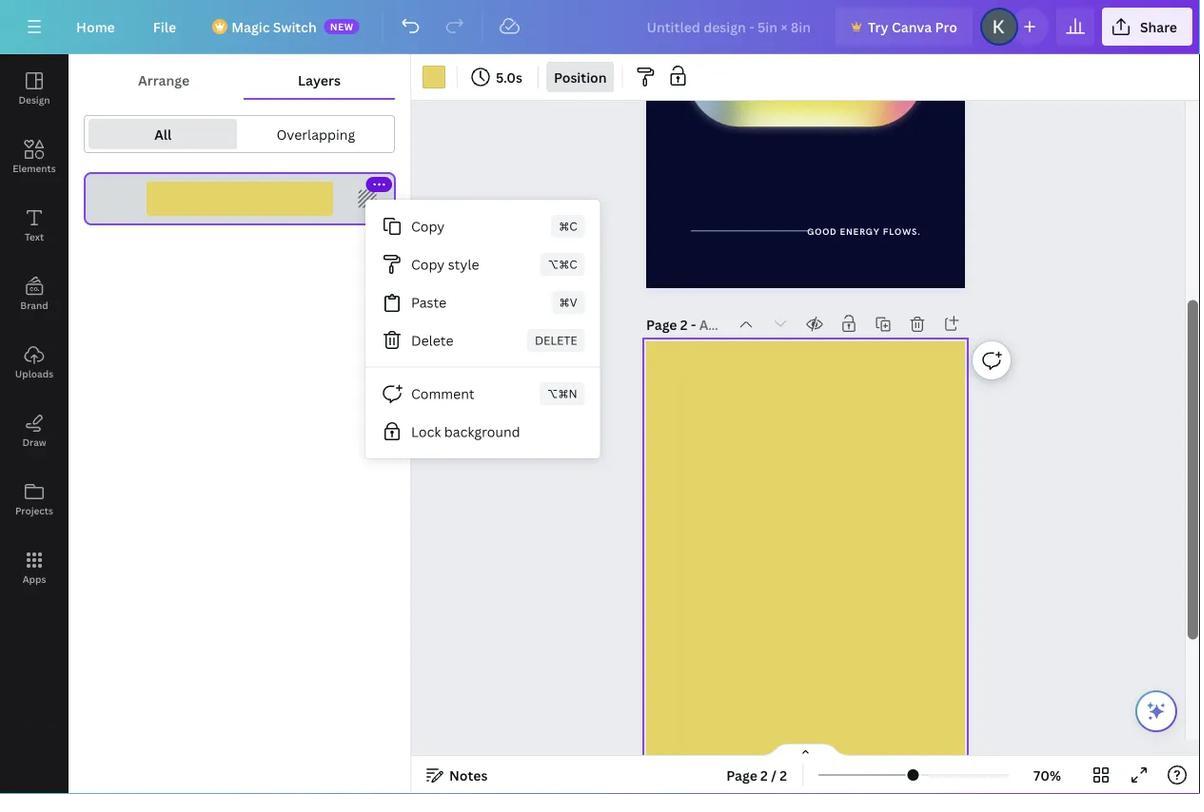 Task type: vqa. For each thing, say whether or not it's contained in the screenshot.
energy
yes



Task type: locate. For each thing, give the bounding box(es) containing it.
copy up copy style
[[411, 217, 445, 236]]

file
[[153, 18, 176, 36]]

2 horizontal spatial 2
[[780, 767, 787, 785]]

uploads
[[15, 367, 53, 380]]

0 vertical spatial page
[[646, 316, 677, 334]]

copy left style
[[411, 256, 445, 274]]

good energy flows.
[[807, 227, 921, 238]]

⌘v
[[559, 295, 577, 310]]

projects button
[[0, 465, 69, 534]]

try canva pro
[[868, 18, 957, 36]]

copy for copy style
[[411, 256, 445, 274]]

magic switch
[[231, 18, 317, 36]]

lock background
[[411, 423, 520, 441]]

1 horizontal spatial page
[[726, 767, 757, 785]]

0 horizontal spatial page
[[646, 316, 677, 334]]

lock background button
[[365, 413, 600, 451]]

arrange button
[[84, 62, 244, 98]]

magic
[[231, 18, 270, 36]]

0 horizontal spatial 2
[[680, 316, 688, 334]]

projects
[[15, 504, 53, 517]]

Design title text field
[[632, 8, 828, 46]]

#e8d253 image
[[423, 66, 445, 89], [423, 66, 445, 89]]

design
[[19, 93, 50, 106]]

style
[[448, 256, 479, 274]]

paste
[[411, 294, 447, 312]]

70% button
[[1017, 761, 1078, 791]]

1 vertical spatial copy
[[411, 256, 445, 274]]

home link
[[61, 8, 130, 46]]

2 copy from the top
[[411, 256, 445, 274]]

page left -
[[646, 316, 677, 334]]

2 right /
[[780, 767, 787, 785]]

2 left /
[[761, 767, 768, 785]]

overlapping
[[276, 125, 355, 143]]

layers
[[298, 71, 341, 89]]

70%
[[1034, 767, 1061, 785]]

canva
[[892, 18, 932, 36]]

share
[[1140, 18, 1177, 36]]

all
[[154, 125, 172, 143]]

1 copy from the top
[[411, 217, 445, 236]]

apps button
[[0, 534, 69, 603]]

main menu bar
[[0, 0, 1200, 54]]

2
[[680, 316, 688, 334], [761, 767, 768, 785], [780, 767, 787, 785]]

page
[[646, 316, 677, 334], [726, 767, 757, 785]]

position
[[554, 68, 607, 86]]

side panel tab list
[[0, 54, 69, 603]]

copy
[[411, 217, 445, 236], [411, 256, 445, 274]]

delete
[[535, 333, 577, 348]]

brand button
[[0, 260, 69, 328]]

⌥⌘n
[[547, 386, 577, 402]]

text button
[[0, 191, 69, 260]]

/
[[771, 767, 777, 785]]

2 left -
[[680, 316, 688, 334]]

page 2 / 2 button
[[719, 761, 795, 791]]

1 horizontal spatial 2
[[761, 767, 768, 785]]

page inside button
[[726, 767, 757, 785]]

All button
[[89, 119, 237, 149]]

page 2 / 2
[[726, 767, 787, 785]]

Overlapping button
[[241, 119, 390, 149]]

⌥⌘c
[[548, 257, 577, 272]]

page left /
[[726, 767, 757, 785]]

1 vertical spatial page
[[726, 767, 757, 785]]

switch
[[273, 18, 317, 36]]

0 vertical spatial copy
[[411, 217, 445, 236]]

delete
[[411, 332, 454, 350]]

background
[[444, 423, 520, 441]]



Task type: describe. For each thing, give the bounding box(es) containing it.
canva assistant image
[[1145, 701, 1168, 723]]

file button
[[138, 8, 191, 46]]

good
[[807, 227, 837, 238]]

5.0s button
[[465, 62, 530, 92]]

flows.
[[883, 227, 921, 238]]

elements button
[[0, 123, 69, 191]]

Page title text field
[[699, 315, 725, 334]]

2 for -
[[680, 316, 688, 334]]

2 for /
[[761, 767, 768, 785]]

apps
[[22, 573, 46, 586]]

comment
[[411, 385, 475, 403]]

arrange
[[138, 71, 190, 89]]

elements
[[13, 162, 56, 175]]

page for page 2 -
[[646, 316, 677, 334]]

uploads button
[[0, 328, 69, 397]]

show pages image
[[760, 743, 851, 759]]

home
[[76, 18, 115, 36]]

5.0s
[[496, 68, 522, 86]]

page for page 2 / 2
[[726, 767, 757, 785]]

design button
[[0, 54, 69, 123]]

pro
[[935, 18, 957, 36]]

page 2 -
[[646, 316, 699, 334]]

notes button
[[419, 761, 495, 791]]

copy for copy
[[411, 217, 445, 236]]

notes
[[449, 767, 488, 785]]

copy style
[[411, 256, 479, 274]]

share button
[[1102, 8, 1193, 46]]

⌘c
[[559, 218, 577, 234]]

try canva pro button
[[836, 8, 973, 46]]

energy
[[840, 227, 880, 238]]

position button
[[546, 62, 615, 92]]

draw
[[22, 436, 46, 449]]

layers button
[[244, 62, 395, 98]]

brand
[[20, 299, 48, 312]]

lock
[[411, 423, 441, 441]]

-
[[691, 316, 696, 334]]

new
[[330, 20, 354, 33]]

text
[[25, 230, 44, 243]]

draw button
[[0, 397, 69, 465]]

try
[[868, 18, 889, 36]]



